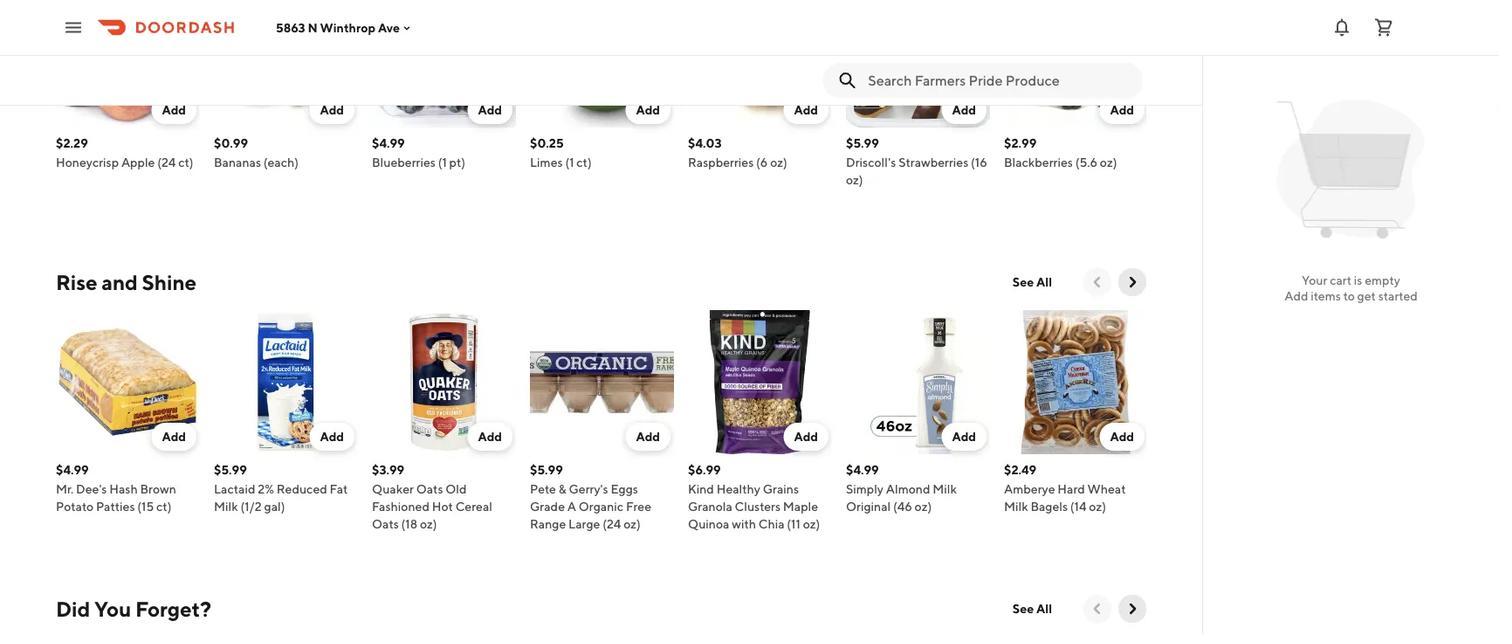 Task type: vqa. For each thing, say whether or not it's contained in the screenshot.


Task type: locate. For each thing, give the bounding box(es) containing it.
0 vertical spatial see all
[[1013, 275, 1053, 289]]

milk right the almond
[[933, 482, 957, 496]]

milk
[[933, 482, 957, 496], [214, 499, 238, 514], [1005, 499, 1029, 514]]

raspberries (6 oz) image
[[688, 0, 832, 128]]

$4.99
[[372, 136, 405, 150], [56, 463, 89, 477], [846, 463, 879, 477]]

next button of carousel image for did you forget?
[[1124, 600, 1142, 618]]

oats
[[416, 482, 443, 496], [372, 517, 399, 531]]

rise
[[56, 269, 97, 294]]

add for $4.03 raspberries (6 oz)
[[794, 103, 818, 117]]

0 vertical spatial all
[[1037, 275, 1053, 289]]

oz) down driscoll's
[[846, 173, 864, 187]]

2 see from the top
[[1013, 601, 1034, 616]]

quaker
[[372, 482, 414, 496]]

$5.99 inside $5.99 lactaid 2% reduced fat milk (1/2 gal)
[[214, 463, 247, 477]]

0 horizontal spatial ct)
[[156, 499, 172, 514]]

add for $6.99 kind healthy grains granola clusters maple quinoa with chia (11 oz)
[[794, 429, 818, 444]]

add for $2.29 honeycrisp apple (24 ct)
[[162, 103, 186, 117]]

$4.99 up the blueberries
[[372, 136, 405, 150]]

ct)
[[178, 155, 194, 169], [577, 155, 592, 169], [156, 499, 172, 514]]

oz) inside $5.99 pete & gerry's eggs grade a organic free range large (24 oz)
[[624, 517, 641, 531]]

kind healthy grains granola clusters maple quinoa with chia (11 oz) image
[[688, 310, 832, 454]]

see for forget?
[[1013, 601, 1034, 616]]

gal)
[[264, 499, 285, 514]]

1 see all link from the top
[[1003, 268, 1063, 296]]

1 vertical spatial see all
[[1013, 601, 1053, 616]]

0 horizontal spatial milk
[[214, 499, 238, 514]]

(24
[[157, 155, 176, 169], [603, 517, 621, 531]]

$5.99 up lactaid
[[214, 463, 247, 477]]

see left previous button of carousel icon
[[1013, 601, 1034, 616]]

$4.99 up simply
[[846, 463, 879, 477]]

1 horizontal spatial milk
[[933, 482, 957, 496]]

$4.99 inside $4.99 blueberries (1 pt)
[[372, 136, 405, 150]]

add for $4.99 mr. dee's hash brown potato patties (15 ct)
[[162, 429, 186, 444]]

(6
[[757, 155, 768, 169]]

oz) right (6
[[771, 155, 788, 169]]

see all link
[[1003, 268, 1063, 296], [1003, 595, 1063, 623]]

blackberries
[[1005, 155, 1073, 169]]

$2.49 amberye hard wheat milk bagels (14 oz)
[[1005, 463, 1126, 514]]

(24 down organic
[[603, 517, 621, 531]]

oz)
[[771, 155, 788, 169], [1100, 155, 1118, 169], [846, 173, 864, 187], [915, 499, 932, 514], [1090, 499, 1107, 514], [420, 517, 437, 531], [624, 517, 641, 531], [803, 517, 820, 531]]

0 horizontal spatial (24
[[157, 155, 176, 169]]

see all
[[1013, 275, 1053, 289], [1013, 601, 1053, 616]]

oz) right (11
[[803, 517, 820, 531]]

2 see all from the top
[[1013, 601, 1053, 616]]

see all for did you forget?
[[1013, 601, 1053, 616]]

see all left previous button of carousel image
[[1013, 275, 1053, 289]]

your cart is empty add items to get started
[[1285, 273, 1418, 303]]

driscoll's strawberries (16 oz) image
[[846, 0, 991, 128]]

0 vertical spatial oats
[[416, 482, 443, 496]]

(1 right "limes" on the left top
[[566, 155, 574, 169]]

add
[[162, 103, 186, 117], [320, 103, 344, 117], [478, 103, 502, 117], [636, 103, 660, 117], [794, 103, 818, 117], [953, 103, 977, 117], [1111, 103, 1135, 117], [1285, 289, 1309, 303], [162, 429, 186, 444], [320, 429, 344, 444], [478, 429, 502, 444], [636, 429, 660, 444], [794, 429, 818, 444], [953, 429, 977, 444], [1111, 429, 1135, 444]]

2 see all link from the top
[[1003, 595, 1063, 623]]

next button of carousel image right previous button of carousel icon
[[1124, 600, 1142, 618]]

milk inside $2.49 amberye hard wheat milk bagels (14 oz)
[[1005, 499, 1029, 514]]

ct) inside $2.29 honeycrisp apple (24 ct)
[[178, 155, 194, 169]]

2 (1 from the left
[[566, 155, 574, 169]]

empty
[[1365, 273, 1401, 287]]

$5.99
[[846, 136, 879, 150], [214, 463, 247, 477], [530, 463, 563, 477]]

old
[[446, 482, 467, 496]]

see all left previous button of carousel icon
[[1013, 601, 1053, 616]]

(1 inside $0.25 limes (1 ct)
[[566, 155, 574, 169]]

$5.99 inside $5.99 driscoll's strawberries (16 oz)
[[846, 136, 879, 150]]

add for $0.25 limes (1 ct)
[[636, 103, 660, 117]]

add for $5.99 lactaid 2% reduced fat milk (1/2 gal)
[[320, 429, 344, 444]]

raspberries
[[688, 155, 754, 169]]

did
[[56, 596, 90, 621]]

$5.99 for $5.99 pete & gerry's eggs grade a organic free range large (24 oz)
[[530, 463, 563, 477]]

honeycrisp
[[56, 155, 119, 169]]

1 next button of carousel image from the top
[[1124, 273, 1142, 291]]

2 horizontal spatial $4.99
[[846, 463, 879, 477]]

started
[[1379, 289, 1418, 303]]

(1 inside $4.99 blueberries (1 pt)
[[438, 155, 447, 169]]

pt)
[[450, 155, 466, 169]]

see all link left previous button of carousel icon
[[1003, 595, 1063, 623]]

1 horizontal spatial $4.99
[[372, 136, 405, 150]]

(1 left pt)
[[438, 155, 447, 169]]

milk inside the $4.99 simply almond milk original (46 oz)
[[933, 482, 957, 496]]

rise and shine
[[56, 269, 197, 294]]

$4.99 inside the $4.99 simply almond milk original (46 oz)
[[846, 463, 879, 477]]

0 horizontal spatial $5.99
[[214, 463, 247, 477]]

0 horizontal spatial oats
[[372, 517, 399, 531]]

all left previous button of carousel image
[[1037, 275, 1053, 289]]

1 horizontal spatial ct)
[[178, 155, 194, 169]]

previous button of carousel image
[[1089, 273, 1107, 291]]

see left previous button of carousel image
[[1013, 275, 1034, 289]]

$2.29 honeycrisp apple (24 ct)
[[56, 136, 194, 169]]

is
[[1355, 273, 1363, 287]]

$4.99 simply almond milk original (46 oz)
[[846, 463, 957, 514]]

2 horizontal spatial ct)
[[577, 155, 592, 169]]

see all link left previous button of carousel image
[[1003, 268, 1063, 296]]

2 horizontal spatial $5.99
[[846, 136, 879, 150]]

oats down fashioned
[[372, 517, 399, 531]]

oz) inside the $4.99 simply almond milk original (46 oz)
[[915, 499, 932, 514]]

quaker oats old fashioned hot cereal oats (18 oz) image
[[372, 310, 516, 454]]

oz) right (14 on the right of page
[[1090, 499, 1107, 514]]

1 vertical spatial (24
[[603, 517, 621, 531]]

1 vertical spatial see all link
[[1003, 595, 1063, 623]]

oz) inside $2.49 amberye hard wheat milk bagels (14 oz)
[[1090, 499, 1107, 514]]

add for $2.99 blackberries (5.6 oz)
[[1111, 103, 1135, 117]]

oz) right the (5.6
[[1100, 155, 1118, 169]]

$4.99 up 'mr.'
[[56, 463, 89, 477]]

milk down lactaid
[[214, 499, 238, 514]]

see all for rise and shine
[[1013, 275, 1053, 289]]

2%
[[258, 482, 274, 496]]

2 next button of carousel image from the top
[[1124, 600, 1142, 618]]

blueberries
[[372, 155, 436, 169]]

fashioned
[[372, 499, 430, 514]]

see
[[1013, 275, 1034, 289], [1013, 601, 1034, 616]]

rise and shine link
[[56, 268, 197, 296]]

next button of carousel image right previous button of carousel image
[[1124, 273, 1142, 291]]

simply almond milk original (46 oz) image
[[846, 310, 991, 454]]

ct) right apple
[[178, 155, 194, 169]]

1 vertical spatial all
[[1037, 601, 1053, 616]]

(each)
[[264, 155, 299, 169]]

lactaid 2% reduced fat milk (1/2 gal) image
[[214, 310, 358, 454]]

0 vertical spatial next button of carousel image
[[1124, 273, 1142, 291]]

oz) down free
[[624, 517, 641, 531]]

1 horizontal spatial $5.99
[[530, 463, 563, 477]]

0 horizontal spatial $4.99
[[56, 463, 89, 477]]

add for $4.99 blueberries (1 pt)
[[478, 103, 502, 117]]

fat
[[330, 482, 348, 496]]

oz) right (18
[[420, 517, 437, 531]]

oats up hot
[[416, 482, 443, 496]]

oz) inside $5.99 driscoll's strawberries (16 oz)
[[846, 173, 864, 187]]

0 vertical spatial see
[[1013, 275, 1034, 289]]

patties
[[96, 499, 135, 514]]

ct) right (15
[[156, 499, 172, 514]]

ct) right "limes" on the left top
[[577, 155, 592, 169]]

pete
[[530, 482, 556, 496]]

did you forget?
[[56, 596, 211, 621]]

apple
[[121, 155, 155, 169]]

oz) right (46
[[915, 499, 932, 514]]

$5.99 lactaid 2% reduced fat milk (1/2 gal)
[[214, 463, 348, 514]]

add for $5.99 pete & gerry's eggs grade a organic free range large (24 oz)
[[636, 429, 660, 444]]

(1/2
[[241, 499, 262, 514]]

lactaid
[[214, 482, 255, 496]]

(24 right apple
[[157, 155, 176, 169]]

bananas (each) image
[[214, 0, 358, 128]]

(11
[[787, 517, 801, 531]]

next button of carousel image for rise and shine
[[1124, 273, 1142, 291]]

2 all from the top
[[1037, 601, 1053, 616]]

1 vertical spatial see
[[1013, 601, 1034, 616]]

0 vertical spatial see all link
[[1003, 268, 1063, 296]]

1 all from the top
[[1037, 275, 1053, 289]]

1 see all from the top
[[1013, 275, 1053, 289]]

$4.99 mr. dee's hash brown potato patties (15 ct)
[[56, 463, 176, 514]]

all left previous button of carousel icon
[[1037, 601, 1053, 616]]

$5.99 up driscoll's
[[846, 136, 879, 150]]

$4.99 inside "$4.99 mr. dee's hash brown potato patties (15 ct)"
[[56, 463, 89, 477]]

mr.
[[56, 482, 74, 496]]

hot
[[432, 499, 453, 514]]

(24 inside $2.29 honeycrisp apple (24 ct)
[[157, 155, 176, 169]]

eggs
[[611, 482, 638, 496]]

add inside your cart is empty add items to get started
[[1285, 289, 1309, 303]]

$5.99 inside $5.99 pete & gerry's eggs grade a organic free range large (24 oz)
[[530, 463, 563, 477]]

add for $2.49 amberye hard wheat milk bagels (14 oz)
[[1111, 429, 1135, 444]]

chia
[[759, 517, 785, 531]]

1 (1 from the left
[[438, 155, 447, 169]]

simply
[[846, 482, 884, 496]]

0 vertical spatial (24
[[157, 155, 176, 169]]

oz) inside $3.99 quaker oats old fashioned hot cereal oats (18 oz)
[[420, 517, 437, 531]]

1 vertical spatial next button of carousel image
[[1124, 600, 1142, 618]]

original
[[846, 499, 891, 514]]

1 see from the top
[[1013, 275, 1034, 289]]

$4.99 for $4.99 blueberries (1 pt)
[[372, 136, 405, 150]]

2 horizontal spatial milk
[[1005, 499, 1029, 514]]

1 horizontal spatial (1
[[566, 155, 574, 169]]

0 horizontal spatial (1
[[438, 155, 447, 169]]

$4.99 for $4.99 simply almond milk original (46 oz)
[[846, 463, 879, 477]]

Search Farmers Pride Produce search field
[[869, 71, 1129, 90]]

next button of carousel image
[[1124, 273, 1142, 291], [1124, 600, 1142, 618]]

grade
[[530, 499, 565, 514]]

add button
[[151, 96, 197, 124], [151, 96, 197, 124], [310, 96, 355, 124], [310, 96, 355, 124], [468, 96, 513, 124], [468, 96, 513, 124], [626, 96, 671, 124], [626, 96, 671, 124], [784, 96, 829, 124], [784, 96, 829, 124], [942, 96, 987, 124], [942, 96, 987, 124], [1100, 96, 1145, 124], [1100, 96, 1145, 124], [151, 423, 197, 451], [151, 423, 197, 451], [310, 423, 355, 451], [310, 423, 355, 451], [468, 423, 513, 451], [468, 423, 513, 451], [626, 423, 671, 451], [626, 423, 671, 451], [784, 423, 829, 451], [784, 423, 829, 451], [942, 423, 987, 451], [942, 423, 987, 451], [1100, 423, 1145, 451], [1100, 423, 1145, 451]]

your
[[1302, 273, 1328, 287]]

(15
[[137, 499, 154, 514]]

1 horizontal spatial (24
[[603, 517, 621, 531]]

milk down "amberye"
[[1005, 499, 1029, 514]]

$5.99 up pete
[[530, 463, 563, 477]]

$6.99 kind healthy grains granola clusters maple quinoa with chia (11 oz)
[[688, 463, 820, 531]]

all for did you forget?
[[1037, 601, 1053, 616]]



Task type: describe. For each thing, give the bounding box(es) containing it.
(1 for limes
[[566, 155, 574, 169]]

n
[[308, 20, 318, 35]]

range
[[530, 517, 566, 531]]

cereal
[[456, 499, 493, 514]]

honeycrisp apple (24 ct) image
[[56, 0, 200, 128]]

kind
[[688, 482, 714, 496]]

add for $0.99 bananas (each)
[[320, 103, 344, 117]]

get
[[1358, 289, 1377, 303]]

and
[[102, 269, 138, 294]]

(5.6
[[1076, 155, 1098, 169]]

to
[[1344, 289, 1356, 303]]

winthrop
[[320, 20, 376, 35]]

0 items, open order cart image
[[1374, 17, 1395, 38]]

dee's
[[76, 482, 107, 496]]

ave
[[378, 20, 400, 35]]

organic
[[579, 499, 624, 514]]

large
[[569, 517, 600, 531]]

$5.99 driscoll's strawberries (16 oz)
[[846, 136, 988, 187]]

oz) inside '$4.03 raspberries (6 oz)'
[[771, 155, 788, 169]]

almond
[[886, 482, 931, 496]]

with
[[732, 517, 756, 531]]

amberye
[[1005, 482, 1056, 496]]

limes
[[530, 155, 563, 169]]

$3.99 quaker oats old fashioned hot cereal oats (18 oz)
[[372, 463, 493, 531]]

bagels
[[1031, 499, 1068, 514]]

ct) inside $0.25 limes (1 ct)
[[577, 155, 592, 169]]

cart
[[1331, 273, 1352, 287]]

5863 n winthrop ave
[[276, 20, 400, 35]]

5863 n winthrop ave button
[[276, 20, 414, 35]]

(14
[[1071, 499, 1087, 514]]

$0.99 bananas (each)
[[214, 136, 299, 169]]

$0.25 limes (1 ct)
[[530, 136, 592, 169]]

brown
[[140, 482, 176, 496]]

(24 inside $5.99 pete & gerry's eggs grade a organic free range large (24 oz)
[[603, 517, 621, 531]]

oz) inside $6.99 kind healthy grains granola clusters maple quinoa with chia (11 oz)
[[803, 517, 820, 531]]

add for $3.99 quaker oats old fashioned hot cereal oats (18 oz)
[[478, 429, 502, 444]]

shine
[[142, 269, 197, 294]]

wheat
[[1088, 482, 1126, 496]]

add for $4.99 simply almond milk original (46 oz)
[[953, 429, 977, 444]]

$4.99 blueberries (1 pt)
[[372, 136, 466, 169]]

quinoa
[[688, 517, 730, 531]]

$4.03 raspberries (6 oz)
[[688, 136, 788, 169]]

$6.99
[[688, 463, 721, 477]]

driscoll's
[[846, 155, 897, 169]]

$5.99 for $5.99 driscoll's strawberries (16 oz)
[[846, 136, 879, 150]]

blackberries (5.6 oz) image
[[1005, 0, 1149, 128]]

notification bell image
[[1332, 17, 1353, 38]]

oz) inside the $2.99 blackberries (5.6 oz)
[[1100, 155, 1118, 169]]

grains
[[763, 482, 799, 496]]

see for shine
[[1013, 275, 1034, 289]]

$5.99 for $5.99 lactaid 2% reduced fat milk (1/2 gal)
[[214, 463, 247, 477]]

did you forget? link
[[56, 595, 211, 623]]

milk inside $5.99 lactaid 2% reduced fat milk (1/2 gal)
[[214, 499, 238, 514]]

forget?
[[135, 596, 211, 621]]

$4.03
[[688, 136, 722, 150]]

1 horizontal spatial oats
[[416, 482, 443, 496]]

(16
[[971, 155, 988, 169]]

potato
[[56, 499, 94, 514]]

reduced
[[277, 482, 327, 496]]

$2.49
[[1005, 463, 1037, 477]]

5863
[[276, 20, 305, 35]]

healthy
[[717, 482, 761, 496]]

mr. dee's hash brown potato patties (15 ct) image
[[56, 310, 200, 454]]

maple
[[783, 499, 819, 514]]

$0.99
[[214, 136, 248, 150]]

amberye hard wheat milk bagels (14 oz) image
[[1005, 310, 1149, 454]]

bananas
[[214, 155, 261, 169]]

granola
[[688, 499, 733, 514]]

1 vertical spatial oats
[[372, 517, 399, 531]]

hard
[[1058, 482, 1086, 496]]

(1 for blueberries
[[438, 155, 447, 169]]

add for $5.99 driscoll's strawberries (16 oz)
[[953, 103, 977, 117]]

clusters
[[735, 499, 781, 514]]

previous button of carousel image
[[1089, 600, 1107, 618]]

all for rise and shine
[[1037, 275, 1053, 289]]

(18
[[401, 517, 418, 531]]

open menu image
[[63, 17, 84, 38]]

free
[[626, 499, 652, 514]]

hash
[[109, 482, 138, 496]]

see all link for did you forget?
[[1003, 595, 1063, 623]]

$4.99 for $4.99 mr. dee's hash brown potato patties (15 ct)
[[56, 463, 89, 477]]

ct) inside "$4.99 mr. dee's hash brown potato patties (15 ct)"
[[156, 499, 172, 514]]

$2.99 blackberries (5.6 oz)
[[1005, 136, 1118, 169]]

blueberries (1 pt) image
[[372, 0, 516, 128]]

$2.29
[[56, 136, 88, 150]]

gerry's
[[569, 482, 608, 496]]

see all link for rise and shine
[[1003, 268, 1063, 296]]

strawberries
[[899, 155, 969, 169]]

limes (1 ct) image
[[530, 0, 674, 128]]

you
[[94, 596, 131, 621]]

pete & gerry's eggs grade a organic free range large (24 oz) image
[[530, 310, 674, 454]]

$5.99 pete & gerry's eggs grade a organic free range large (24 oz)
[[530, 463, 652, 531]]

$2.99
[[1005, 136, 1037, 150]]

items
[[1311, 289, 1342, 303]]

$0.25
[[530, 136, 564, 150]]

a
[[568, 499, 577, 514]]

empty retail cart image
[[1270, 87, 1434, 252]]

$3.99
[[372, 463, 405, 477]]



